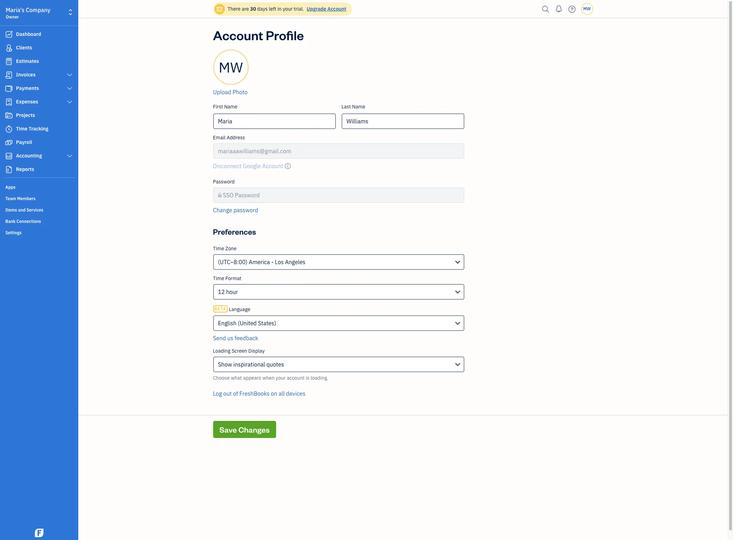 Task type: locate. For each thing, give the bounding box(es) containing it.
apps link
[[2, 182, 76, 193]]

first name
[[213, 104, 238, 110]]

0 vertical spatial chevron large down image
[[66, 72, 73, 78]]

expense image
[[5, 99, 13, 106]]

mw up upload photo
[[219, 58, 243, 77]]

1 vertical spatial account
[[213, 27, 263, 43]]

account profile element
[[210, 49, 468, 220]]

left
[[269, 6, 276, 12]]

chevron large down image up payments link
[[66, 72, 73, 78]]

appears
[[243, 375, 261, 382]]

invoices link
[[2, 69, 76, 82]]

12 hour
[[218, 289, 238, 296]]

language
[[229, 307, 250, 313]]

account
[[328, 6, 347, 12], [213, 27, 263, 43]]

your right when
[[276, 375, 286, 382]]

2 chevron large down image from the top
[[66, 99, 73, 105]]

tracking
[[29, 126, 48, 132]]

1 vertical spatial chevron large down image
[[66, 99, 73, 105]]

0 vertical spatial mw
[[584, 6, 591, 11]]

1 vertical spatial mw
[[219, 58, 243, 77]]

chevron large down image down payroll link
[[66, 153, 73, 159]]

money image
[[5, 139, 13, 146]]

1 chevron large down image from the top
[[66, 72, 73, 78]]

time up 12
[[213, 276, 224, 282]]

2 vertical spatial time
[[213, 276, 224, 282]]

time
[[16, 126, 27, 132], [213, 246, 224, 252], [213, 276, 224, 282]]

password up password
[[235, 192, 260, 199]]

choose what appears when your account is loading.
[[213, 375, 329, 382]]

account right the upgrade
[[328, 6, 347, 12]]

states)
[[258, 320, 276, 327]]

chevron large down image inside accounting link
[[66, 153, 73, 159]]

los
[[275, 259, 284, 266]]

0 vertical spatial password
[[213, 179, 235, 185]]

chevron large down image for expenses
[[66, 99, 73, 105]]

-
[[271, 259, 274, 266]]

1 horizontal spatial name
[[352, 104, 365, 110]]

1 vertical spatial chevron large down image
[[66, 153, 73, 159]]

info image
[[285, 162, 291, 171]]

0 vertical spatial your
[[283, 6, 293, 12]]

mw button
[[581, 3, 593, 15]]

(united
[[238, 320, 257, 327]]

1 vertical spatial your
[[276, 375, 286, 382]]

name right "first" at the top left of the page
[[224, 104, 238, 110]]

time zone
[[213, 246, 237, 252]]

1 name from the left
[[224, 104, 238, 110]]

log out of freshbooks on all devices button
[[213, 390, 306, 398]]

project image
[[5, 112, 13, 119]]

save
[[219, 425, 237, 435]]

main element
[[0, 0, 96, 541]]

Last Name text field
[[342, 114, 465, 129]]

0 vertical spatial account
[[328, 6, 347, 12]]

bank connections link
[[2, 216, 76, 227]]

time format
[[213, 276, 241, 282]]

freshbooks
[[240, 391, 270, 398]]

upgrade
[[307, 6, 326, 12]]

english
[[218, 320, 237, 327]]

1 horizontal spatial mw
[[584, 6, 591, 11]]

chevron large down image for invoices
[[66, 72, 73, 78]]

items and services
[[5, 208, 43, 213]]

name right last
[[352, 104, 365, 110]]

mw
[[584, 6, 591, 11], [219, 58, 243, 77]]

members
[[17, 196, 36, 202]]

client image
[[5, 45, 13, 52]]

Time Format field
[[213, 284, 465, 300]]

(utc–8:00) america - los angeles
[[218, 259, 306, 266]]

there
[[228, 6, 241, 12]]

expenses link
[[2, 96, 76, 109]]

0 vertical spatial chevron large down image
[[66, 86, 73, 92]]

projects link
[[2, 109, 76, 122]]

1 chevron large down image from the top
[[66, 86, 73, 92]]

time left zone
[[213, 246, 224, 252]]

0 horizontal spatial account
[[213, 27, 263, 43]]

maria's company owner
[[6, 6, 50, 20]]

2 chevron large down image from the top
[[66, 153, 73, 159]]

english (united states)
[[218, 320, 276, 327]]

clients
[[16, 45, 32, 51]]

password up lock icon at the top
[[213, 179, 235, 185]]

0 vertical spatial time
[[16, 126, 27, 132]]

connections
[[16, 219, 41, 224]]

log out of freshbooks on all devices
[[213, 391, 306, 398]]

when
[[262, 375, 275, 382]]

inspirational
[[233, 361, 265, 368]]

america
[[249, 259, 270, 266]]

Loading Screen Display field
[[213, 357, 465, 373]]

dashboard
[[16, 31, 41, 37]]

invoice image
[[5, 72, 13, 79]]

time right timer icon
[[16, 126, 27, 132]]

upload
[[213, 89, 231, 96]]

(utc–8:00)
[[218, 259, 248, 266]]

0 horizontal spatial mw
[[219, 58, 243, 77]]

time tracking link
[[2, 123, 76, 136]]

crown image
[[216, 5, 223, 13]]

items and services link
[[2, 205, 76, 215]]

0 horizontal spatial password
[[213, 179, 235, 185]]

name
[[224, 104, 238, 110], [352, 104, 365, 110]]

chevron large down image down payments link
[[66, 99, 73, 105]]

team members link
[[2, 193, 76, 204]]

mw right go to help icon
[[584, 6, 591, 11]]

account down there
[[213, 27, 263, 43]]

notifications image
[[553, 2, 565, 16]]

time for 12 hour
[[213, 276, 224, 282]]

zone
[[225, 246, 237, 252]]

what
[[231, 375, 242, 382]]

preferences element
[[210, 246, 468, 407]]

your right in
[[283, 6, 293, 12]]

change password
[[213, 207, 258, 214]]

accounting
[[16, 153, 42, 159]]

payroll
[[16, 139, 32, 146]]

2 name from the left
[[352, 104, 365, 110]]

choose
[[213, 375, 230, 382]]

1 vertical spatial password
[[235, 192, 260, 199]]

upload photo
[[213, 89, 248, 96]]

0 horizontal spatial name
[[224, 104, 238, 110]]

report image
[[5, 166, 13, 173]]

chevron large down image
[[66, 86, 73, 92], [66, 153, 73, 159]]

payments
[[16, 85, 39, 92]]

chevron large down image up expenses link
[[66, 86, 73, 92]]

1 vertical spatial time
[[213, 246, 224, 252]]

your inside preferences element
[[276, 375, 286, 382]]

chevron large down image
[[66, 72, 73, 78], [66, 99, 73, 105]]



Task type: vqa. For each thing, say whether or not it's contained in the screenshot.
first invoiced from the left
no



Task type: describe. For each thing, give the bounding box(es) containing it.
first
[[213, 104, 223, 110]]

Time Zone field
[[213, 255, 465, 270]]

email address
[[213, 135, 245, 141]]

send us feedback link
[[213, 335, 258, 342]]

display
[[248, 348, 265, 355]]

chart image
[[5, 153, 13, 160]]

lock image
[[218, 191, 222, 200]]

estimates
[[16, 58, 39, 64]]

projects
[[16, 112, 35, 119]]

angeles
[[285, 259, 306, 266]]

all
[[279, 391, 285, 398]]

payments link
[[2, 82, 76, 95]]

reports link
[[2, 163, 76, 176]]

1 horizontal spatial account
[[328, 6, 347, 12]]

apps
[[5, 185, 15, 190]]

send us feedback
[[213, 335, 258, 342]]

bank connections
[[5, 219, 41, 224]]

feedback
[[235, 335, 258, 342]]

in
[[278, 6, 282, 12]]

clients link
[[2, 42, 76, 54]]

estimate image
[[5, 58, 13, 65]]

are
[[242, 6, 249, 12]]

timer image
[[5, 126, 13, 133]]

sso
[[223, 192, 234, 199]]

company
[[26, 6, 50, 14]]

screen
[[232, 348, 247, 355]]

loading
[[213, 348, 231, 355]]

owner
[[6, 14, 19, 20]]

dashboard image
[[5, 31, 13, 38]]

preferences
[[213, 227, 256, 237]]

1 horizontal spatial password
[[235, 192, 260, 199]]

First Name text field
[[213, 114, 336, 129]]

out
[[223, 391, 232, 398]]

sso password
[[223, 192, 260, 199]]

upgrade account link
[[305, 6, 347, 12]]

go to help image
[[567, 4, 578, 14]]

show inspirational quotes
[[218, 361, 284, 368]]

mw inside account profile element
[[219, 58, 243, 77]]

changes
[[239, 425, 270, 435]]

email
[[213, 135, 226, 141]]

and
[[18, 208, 26, 213]]

hour
[[226, 289, 238, 296]]

us
[[227, 335, 233, 342]]

reports
[[16, 166, 34, 173]]

Language field
[[213, 316, 465, 331]]

beta
[[215, 307, 226, 312]]

profile
[[266, 27, 304, 43]]

invoices
[[16, 72, 36, 78]]

expenses
[[16, 99, 38, 105]]

accounting link
[[2, 150, 76, 163]]

search image
[[540, 4, 552, 14]]

payment image
[[5, 85, 13, 92]]

estimates link
[[2, 55, 76, 68]]

trial.
[[294, 6, 304, 12]]

loading screen display
[[213, 348, 265, 355]]

of
[[233, 391, 238, 398]]

change password button
[[213, 206, 258, 215]]

devices
[[286, 391, 306, 398]]

name for last name
[[352, 104, 365, 110]]

account profile
[[213, 27, 304, 43]]

name for first name
[[224, 104, 238, 110]]

send
[[213, 335, 226, 342]]

freshbooks image
[[33, 529, 45, 538]]

quotes
[[267, 361, 284, 368]]

maria's
[[6, 6, 24, 14]]

is
[[306, 375, 310, 382]]

chevron large down image for payments
[[66, 86, 73, 92]]

services
[[27, 208, 43, 213]]

loading.
[[311, 375, 329, 382]]

there are 30 days left in your trial. upgrade account
[[228, 6, 347, 12]]

mw inside mw dropdown button
[[584, 6, 591, 11]]

time inside 'time tracking' link
[[16, 126, 27, 132]]

team members
[[5, 196, 36, 202]]

Email Address email field
[[213, 143, 465, 159]]

beta language
[[215, 307, 250, 313]]

team
[[5, 196, 16, 202]]

chevron large down image for accounting
[[66, 153, 73, 159]]

last
[[342, 104, 351, 110]]

save changes button
[[213, 422, 276, 439]]

on
[[271, 391, 277, 398]]

items
[[5, 208, 17, 213]]

photo
[[233, 89, 248, 96]]

settings
[[5, 230, 22, 236]]

dashboard link
[[2, 28, 76, 41]]

format
[[225, 276, 241, 282]]

time tracking
[[16, 126, 48, 132]]

days
[[257, 6, 268, 12]]

payroll link
[[2, 136, 76, 149]]

bank
[[5, 219, 15, 224]]

time for (utc–8:00)
[[213, 246, 224, 252]]

12
[[218, 289, 225, 296]]

last name
[[342, 104, 365, 110]]



